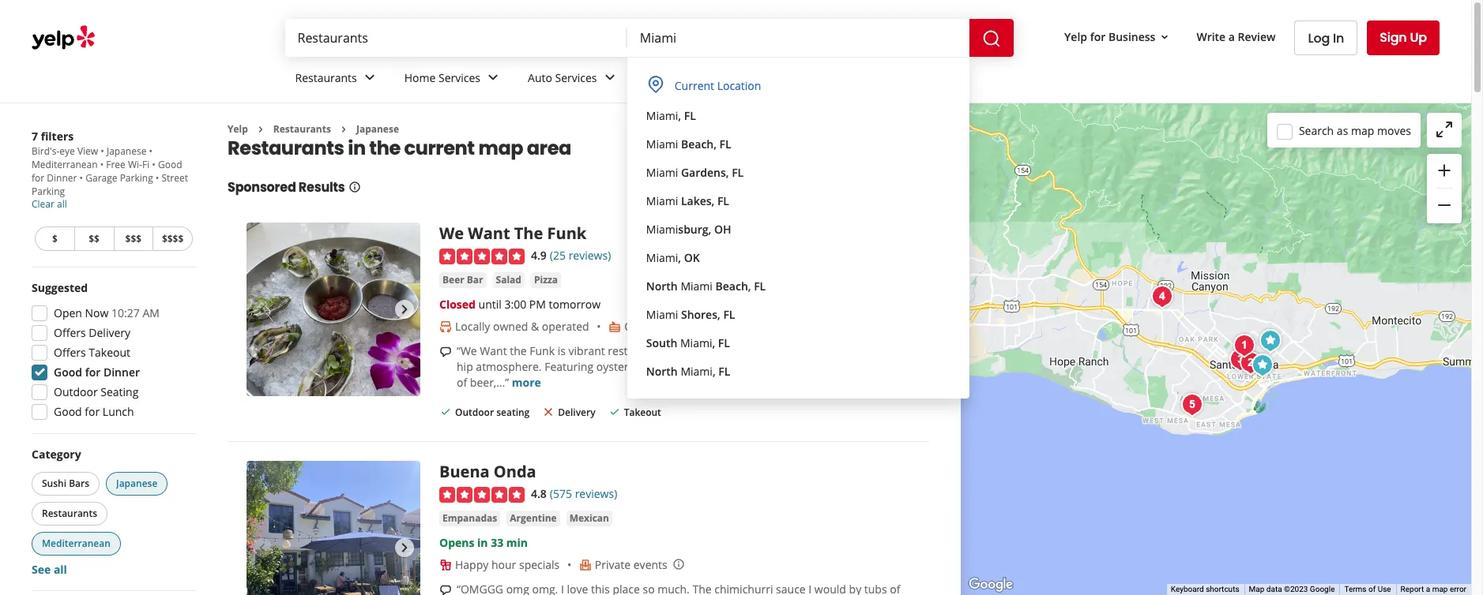Task type: vqa. For each thing, say whether or not it's contained in the screenshot.
3:00
yes



Task type: locate. For each thing, give the bounding box(es) containing it.
Near text field
[[640, 29, 957, 47]]

24 chevron down v2 image inside home services link
[[484, 68, 503, 87]]

services for home services
[[439, 70, 480, 85]]

outdoor for outdoor seating
[[54, 385, 98, 400]]

view
[[77, 145, 98, 158]]

1 horizontal spatial and
[[824, 360, 843, 375]]

16 chevron right v2 image right yelp link
[[254, 123, 267, 136]]

group containing category
[[28, 447, 196, 578]]

0 horizontal spatial 16 chevron right v2 image
[[254, 123, 267, 136]]

yelp left 'business'
[[1064, 29, 1087, 44]]

miami , ok
[[646, 250, 700, 265]]

the for funk
[[510, 344, 527, 359]]

sign up link
[[1367, 21, 1440, 55]]

0 horizontal spatial 16 checkmark v2 image
[[439, 406, 452, 419]]

2 vertical spatial group
[[28, 447, 196, 578]]

and down food
[[824, 360, 843, 375]]

24 chevron down v2 image left home
[[360, 68, 379, 87]]

services left 24 chevron down v2 icon
[[555, 70, 597, 85]]

1 vertical spatial previous image
[[253, 539, 272, 558]]

, right the bar
[[712, 336, 715, 351]]

as
[[1337, 123, 1348, 138]]

pizzas,
[[741, 360, 775, 375]]

1 north from the top
[[646, 279, 678, 294]]

write
[[1197, 29, 1226, 44]]

mediterranean down the restaurants button
[[42, 537, 111, 551]]

2 horizontal spatial map
[[1432, 586, 1448, 594]]

sachi ramen and robata bar image
[[1225, 344, 1256, 376]]

report a map error
[[1401, 586, 1466, 594]]

for down offers takeout
[[85, 365, 101, 380]]

16 speech v2 image left "we in the bottom of the page
[[439, 346, 452, 359]]

miami down 24 marker v2 image
[[646, 108, 678, 123]]

0 horizontal spatial 24 chevron down v2 image
[[360, 68, 379, 87]]

1 vertical spatial the
[[510, 344, 527, 359]]

beach, up the miami gardens, fl
[[681, 137, 717, 152]]

2 slideshow element from the top
[[247, 462, 420, 596]]

reviews) for buena onda
[[575, 487, 617, 502]]

hip
[[457, 360, 473, 375]]

1 vertical spatial yelp
[[228, 122, 248, 136]]

16 chevron right v2 image
[[254, 123, 267, 136], [337, 123, 350, 136]]

0 horizontal spatial of
[[457, 375, 467, 390]]

2 north from the top
[[646, 364, 678, 379]]

clear all link
[[32, 198, 67, 211]]

home
[[404, 70, 436, 85]]

1 vertical spatial outdoor
[[455, 406, 494, 420]]

the up atmosphere.
[[510, 344, 527, 359]]

2 horizontal spatial 24 chevron down v2 image
[[675, 68, 694, 87]]

restaurants link up japanese link
[[282, 57, 392, 103]]

1 vertical spatial want
[[480, 344, 507, 359]]

miami , fl
[[646, 108, 696, 123]]

0 vertical spatial buena onda image
[[1255, 325, 1286, 357]]

1 vertical spatial good
[[54, 365, 82, 380]]

funk left is
[[530, 344, 555, 359]]

dinner up seating
[[103, 365, 140, 380]]

24 marker v2 image
[[646, 75, 665, 94]]

1 vertical spatial reviews)
[[575, 487, 617, 502]]

want up 4.9 star rating image
[[468, 223, 510, 244]]

good down offers takeout
[[54, 365, 82, 380]]

0 horizontal spatial map
[[478, 135, 523, 162]]

0 horizontal spatial services
[[439, 70, 480, 85]]

miami lakes, fl
[[646, 194, 729, 209]]

business
[[1109, 29, 1155, 44]]

0 vertical spatial restaurants link
[[282, 57, 392, 103]]

slideshow element
[[247, 223, 420, 397], [247, 462, 420, 596]]

fl right lakes,
[[717, 194, 729, 209]]

eye
[[59, 145, 75, 158]]

0 vertical spatial all
[[57, 198, 67, 211]]

happy
[[455, 558, 489, 573]]

24 chevron down v2 image
[[360, 68, 379, 87], [484, 68, 503, 87], [675, 68, 694, 87]]

1 vertical spatial slideshow element
[[247, 462, 420, 596]]

japanese
[[356, 122, 399, 136], [107, 145, 146, 158], [116, 477, 157, 491]]

we want the funk image
[[247, 223, 420, 397], [1247, 350, 1278, 381]]

miami up south
[[646, 307, 678, 322]]

good for dinner
[[32, 158, 182, 185], [54, 365, 140, 380]]

1 horizontal spatial dinner
[[103, 365, 140, 380]]

24 chevron down v2 image
[[600, 68, 619, 87]]

1 16 checkmark v2 image from the left
[[439, 406, 452, 419]]

takeout down wood
[[624, 406, 661, 420]]

previous image
[[253, 301, 272, 320], [253, 539, 272, 558]]

offers for offers takeout
[[54, 345, 86, 360]]

map left error
[[1432, 586, 1448, 594]]

want up atmosphere.
[[480, 344, 507, 359]]

16 speech v2 image for we want the funk
[[439, 346, 452, 359]]

yelp for business
[[1064, 29, 1155, 44]]

,
[[678, 108, 681, 123], [678, 250, 681, 265], [712, 336, 715, 351], [713, 364, 716, 379]]

open now 10:27 am
[[54, 306, 160, 321]]

business categories element
[[282, 57, 1440, 103]]

7 filters
[[32, 129, 74, 144]]

empanadas button
[[439, 511, 500, 527]]

1 vertical spatial mediterranean
[[42, 537, 111, 551]]

1 horizontal spatial takeout
[[624, 406, 661, 420]]

• left street at the top left
[[156, 171, 159, 185]]

1 vertical spatial all
[[54, 563, 67, 578]]

0 horizontal spatial parking
[[32, 185, 65, 198]]

of left 'use'
[[1368, 586, 1376, 594]]

report
[[1401, 586, 1424, 594]]

1 vertical spatial funk
[[530, 344, 555, 359]]

mediterranean down filters
[[32, 158, 98, 171]]

of down 'hip'
[[457, 375, 467, 390]]

0 vertical spatial outdoor
[[54, 385, 98, 400]]

none field find
[[297, 29, 615, 47]]

fl up features
[[754, 279, 766, 294]]

0 vertical spatial reviews)
[[569, 248, 611, 263]]

delivery down open now 10:27 am on the bottom of page
[[89, 326, 130, 341]]

1 16 chevron right v2 image from the left
[[254, 123, 267, 136]]

0 horizontal spatial takeout
[[89, 345, 130, 360]]

24 chevron down v2 image inside more link
[[675, 68, 694, 87]]

reviews) for we want the funk
[[569, 248, 611, 263]]

in up 16 info v2 icon at the top left
[[348, 135, 366, 162]]

beer
[[442, 273, 464, 287]]

1 vertical spatial delivery
[[558, 406, 595, 420]]

None field
[[297, 29, 615, 47], [640, 29, 957, 47], [640, 29, 957, 47]]

0 vertical spatial dinner
[[47, 171, 77, 185]]

• left free
[[100, 158, 104, 171]]

• right the wi-
[[149, 145, 153, 158]]

want inside "we want the funk is vibrant restaurant and bar that features upscale food in a casual hip atmosphere. featuring oysters, wood fire flatbread pizzas, burgers, and a selection of beer,…"
[[480, 344, 507, 359]]

oysters,
[[596, 360, 636, 375]]

open
[[54, 306, 82, 321]]

0 horizontal spatial delivery
[[89, 326, 130, 341]]

0 vertical spatial delivery
[[89, 326, 130, 341]]

in for min
[[477, 536, 488, 551]]

1 horizontal spatial in
[[477, 536, 488, 551]]

seating
[[101, 385, 139, 400]]

delivery inside "group"
[[89, 326, 130, 341]]

mexican
[[569, 512, 609, 526]]

miami
[[646, 108, 678, 123], [646, 137, 678, 152], [646, 165, 678, 180], [646, 194, 678, 209], [646, 222, 678, 237], [646, 250, 678, 265], [681, 279, 713, 294], [646, 307, 678, 322], [680, 336, 712, 351], [681, 364, 713, 379]]

2 services from the left
[[555, 70, 597, 85]]

auto services
[[528, 70, 597, 85]]

1 horizontal spatial 16 chevron right v2 image
[[337, 123, 350, 136]]

for inside yelp for business button
[[1090, 29, 1106, 44]]

0 vertical spatial want
[[468, 223, 510, 244]]

delivery right 16 close v2 icon
[[558, 406, 595, 420]]

0 vertical spatial funk
[[547, 223, 586, 244]]

• right the fi at the left top of the page
[[152, 158, 156, 171]]

group
[[1427, 154, 1462, 224], [27, 280, 196, 425], [28, 447, 196, 578]]

dinner down eye
[[47, 171, 77, 185]]

None search field
[[285, 19, 1017, 57]]

events
[[633, 558, 667, 573]]

1 horizontal spatial 24 chevron down v2 image
[[484, 68, 503, 87]]

a left selection
[[846, 360, 852, 375]]

1 vertical spatial dinner
[[103, 365, 140, 380]]

group containing suggested
[[27, 280, 196, 425]]

next image
[[395, 301, 414, 320]]

fl right shores,
[[723, 307, 735, 322]]

all inside "group"
[[54, 563, 67, 578]]

2 16 speech v2 image from the top
[[439, 585, 452, 596]]

1 services from the left
[[439, 70, 480, 85]]

2 vertical spatial in
[[477, 536, 488, 551]]

good right the fi at the left top of the page
[[158, 158, 182, 171]]

slideshow element for we
[[247, 223, 420, 397]]

fire
[[671, 360, 688, 375]]

south
[[646, 336, 677, 351]]

16 casual dining v2 image
[[608, 321, 621, 333]]

miami up shores,
[[681, 279, 713, 294]]

map
[[1351, 123, 1374, 138], [478, 135, 523, 162], [1432, 586, 1448, 594]]

buena onda image
[[1255, 325, 1286, 357], [247, 462, 420, 596]]

log in
[[1308, 29, 1344, 47]]

bar
[[467, 273, 483, 287]]

16 speech v2 image
[[439, 346, 452, 359], [439, 585, 452, 596]]

current location
[[675, 78, 761, 93]]

lunch
[[103, 405, 134, 420]]

1 vertical spatial takeout
[[624, 406, 661, 420]]

, left the ok
[[678, 250, 681, 265]]

(25 reviews)
[[550, 248, 611, 263]]

yelp for business button
[[1058, 23, 1178, 51]]

closed
[[439, 297, 476, 312]]

sushi bars
[[42, 477, 89, 491]]

1 horizontal spatial delivery
[[558, 406, 595, 420]]

1 vertical spatial offers
[[54, 345, 86, 360]]

2 24 chevron down v2 image from the left
[[484, 68, 503, 87]]

outdoor
[[54, 385, 98, 400], [455, 406, 494, 420]]

the for current
[[369, 135, 400, 162]]

expand map image
[[1435, 120, 1454, 139]]

see
[[32, 563, 51, 578]]

japanese right bars on the bottom
[[116, 477, 157, 491]]

north down south
[[646, 364, 678, 379]]

restaurants inside 'link'
[[295, 70, 357, 85]]

0 vertical spatial in
[[348, 135, 366, 162]]

fl
[[684, 108, 696, 123], [719, 137, 731, 152], [732, 165, 744, 180], [717, 194, 729, 209], [754, 279, 766, 294], [723, 307, 735, 322], [718, 336, 730, 351], [718, 364, 730, 379]]

miami down miami , fl
[[646, 137, 678, 152]]

2 previous image from the top
[[253, 539, 272, 558]]

2 16 chevron right v2 image from the left
[[337, 123, 350, 136]]

good down outdoor seating
[[54, 405, 82, 420]]

1 horizontal spatial of
[[1368, 586, 1376, 594]]

1 horizontal spatial the
[[510, 344, 527, 359]]

a left casual
[[859, 344, 865, 359]]

want for "we
[[480, 344, 507, 359]]

north down miami , ok
[[646, 279, 678, 294]]

google image
[[965, 575, 1017, 596]]

restaurants inside button
[[42, 507, 97, 521]]

miami for beach, fl
[[646, 137, 678, 152]]

1 vertical spatial in
[[846, 344, 856, 359]]

3:00
[[504, 297, 526, 312]]

mediterranean
[[32, 158, 98, 171], [42, 537, 111, 551]]

japanese inside button
[[116, 477, 157, 491]]

takeout down offers delivery
[[89, 345, 130, 360]]

search as map moves
[[1299, 123, 1411, 138]]

search image
[[982, 29, 1001, 48]]

the inside "we want the funk is vibrant restaurant and bar that features upscale food in a casual hip atmosphere. featuring oysters, wood fire flatbread pizzas, burgers, and a selection of beer,…"
[[510, 344, 527, 359]]

2 offers from the top
[[54, 345, 86, 360]]

more
[[644, 70, 672, 85]]

vibrant
[[569, 344, 605, 359]]

1 horizontal spatial we want the funk image
[[1247, 350, 1278, 381]]

miami up miami lakes, fl on the left top of the page
[[646, 165, 678, 180]]

map for search
[[1351, 123, 1374, 138]]

yelp inside button
[[1064, 29, 1087, 44]]

offers down offers delivery
[[54, 345, 86, 360]]

1 vertical spatial north
[[646, 364, 678, 379]]

miami beach, fl
[[646, 137, 731, 152]]

0 horizontal spatial outdoor
[[54, 385, 98, 400]]

japanese up 16 info v2 icon at the top left
[[356, 122, 399, 136]]

16 checkmark v2 image left outdoor seating
[[439, 406, 452, 419]]

map right 'as' at right
[[1351, 123, 1374, 138]]

miami for gardens, fl
[[646, 165, 678, 180]]

0 vertical spatial japanese
[[356, 122, 399, 136]]

1 horizontal spatial outdoor
[[455, 406, 494, 420]]

24 chevron down v2 image inside the restaurants 'link'
[[360, 68, 379, 87]]

1 horizontal spatial buena onda image
[[1255, 325, 1286, 357]]

$$$
[[125, 232, 142, 246]]

in inside "we want the funk is vibrant restaurant and bar that features upscale food in a casual hip atmosphere. featuring oysters, wood fire flatbread pizzas, burgers, and a selection of beer,…"
[[846, 344, 856, 359]]

the left current
[[369, 135, 400, 162]]

for
[[1090, 29, 1106, 44], [32, 171, 44, 185], [85, 365, 101, 380], [85, 405, 100, 420]]

1 offers from the top
[[54, 326, 86, 341]]

for left 'business'
[[1090, 29, 1106, 44]]

info icon image
[[698, 320, 711, 333], [698, 320, 711, 333], [672, 559, 685, 571], [672, 559, 685, 571]]

fl down "that"
[[718, 364, 730, 379]]

funk inside "we want the funk is vibrant restaurant and bar that features upscale food in a casual hip atmosphere. featuring oysters, wood fire flatbread pizzas, burgers, and a selection of beer,…"
[[530, 344, 555, 359]]

offers down open
[[54, 326, 86, 341]]

beach, up shores,
[[715, 279, 751, 294]]

1 vertical spatial group
[[27, 280, 196, 425]]

sburg,
[[678, 222, 711, 237]]

reviews) right (25
[[569, 248, 611, 263]]

0 vertical spatial and
[[665, 344, 685, 359]]

0 vertical spatial previous image
[[253, 301, 272, 320]]

keyboard shortcuts button
[[1171, 585, 1239, 596]]

16 checkmark v2 image
[[439, 406, 452, 419], [608, 406, 621, 419]]

a
[[1228, 29, 1235, 44], [859, 344, 865, 359], [846, 360, 852, 375], [1426, 586, 1430, 594]]

1 horizontal spatial 16 checkmark v2 image
[[608, 406, 621, 419]]

16 checkmark v2 image for takeout
[[608, 406, 621, 419]]

sushi
[[42, 477, 66, 491]]

0 horizontal spatial we want the funk image
[[247, 223, 420, 397]]

miami left lakes,
[[646, 194, 678, 209]]

0 horizontal spatial buena onda image
[[247, 462, 420, 596]]

0 vertical spatial the
[[369, 135, 400, 162]]

all right clear
[[57, 198, 67, 211]]

funk for the
[[530, 344, 555, 359]]

16 locally owned v2 image
[[439, 321, 452, 333]]

0 vertical spatial mediterranean
[[32, 158, 98, 171]]

services
[[439, 70, 480, 85], [555, 70, 597, 85]]

0 vertical spatial of
[[457, 375, 467, 390]]

1 vertical spatial japanese
[[107, 145, 146, 158]]

log in link
[[1295, 21, 1358, 55]]

24 chevron down v2 image for home services
[[484, 68, 503, 87]]

beer,…"
[[470, 375, 509, 390]]

miami for , ok
[[646, 250, 678, 265]]

0 horizontal spatial yelp
[[228, 122, 248, 136]]

2 vertical spatial japanese
[[116, 477, 157, 491]]

in for current
[[348, 135, 366, 162]]

outdoor up the good for lunch
[[54, 385, 98, 400]]

terms of use link
[[1344, 586, 1391, 594]]

reviews) up mexican
[[575, 487, 617, 502]]

sign
[[1380, 28, 1407, 47]]

miami up miami , ok
[[646, 222, 678, 237]]

all right see
[[54, 563, 67, 578]]

current location link
[[637, 70, 960, 102]]

1 vertical spatial good for dinner
[[54, 365, 140, 380]]

1 previous image from the top
[[253, 301, 272, 320]]

in left 33
[[477, 536, 488, 551]]

0 horizontal spatial the
[[369, 135, 400, 162]]

1 vertical spatial buena onda image
[[247, 462, 420, 596]]

1 vertical spatial 16 speech v2 image
[[439, 585, 452, 596]]

2 16 checkmark v2 image from the left
[[608, 406, 621, 419]]

0 horizontal spatial in
[[348, 135, 366, 162]]

yelp for yelp for business
[[1064, 29, 1087, 44]]

16 speech v2 image down 16 happy hour specials v2 icon
[[439, 585, 452, 596]]

casual
[[624, 319, 658, 334]]

funk up (25
[[547, 223, 586, 244]]

24 chevron down v2 image left auto
[[484, 68, 503, 87]]

0 vertical spatial offers
[[54, 326, 86, 341]]

2 horizontal spatial in
[[846, 344, 856, 359]]

salad button
[[493, 273, 525, 288]]

0 vertical spatial north
[[646, 279, 678, 294]]

food
[[819, 344, 843, 359]]

dinner inside "group"
[[103, 365, 140, 380]]

bars
[[69, 477, 89, 491]]

miami sburg, oh
[[646, 222, 731, 237]]

0 vertical spatial slideshow element
[[247, 223, 420, 397]]

restaurants link up sponsored results at the top
[[273, 122, 331, 136]]

3 24 chevron down v2 image from the left
[[675, 68, 694, 87]]

$ button
[[35, 227, 74, 251]]

0 horizontal spatial and
[[665, 344, 685, 359]]

  text field
[[640, 29, 957, 47]]

yelp up the sponsored
[[228, 122, 248, 136]]

services right home
[[439, 70, 480, 85]]

in right food
[[846, 344, 856, 359]]

1 horizontal spatial map
[[1351, 123, 1374, 138]]

happy hour specials
[[455, 558, 560, 573]]

fl up gardens,
[[719, 137, 731, 152]]

24 chevron down v2 image right more
[[675, 68, 694, 87]]

japanese up • garage parking • at left
[[107, 145, 146, 158]]

beer bar
[[442, 273, 483, 287]]

"we want the funk is vibrant restaurant and bar that features upscale food in a casual hip atmosphere. featuring oysters, wood fire flatbread pizzas, burgers, and a selection of beer,…"
[[457, 344, 901, 390]]

1 horizontal spatial yelp
[[1064, 29, 1087, 44]]

beach,
[[681, 137, 717, 152], [715, 279, 751, 294]]

see all
[[32, 563, 67, 578]]

map left area
[[478, 135, 523, 162]]

map for report
[[1432, 586, 1448, 594]]

1 slideshow element from the top
[[247, 223, 420, 397]]

0 vertical spatial 16 speech v2 image
[[439, 346, 452, 359]]

0 vertical spatial yelp
[[1064, 29, 1087, 44]]

mediterranean inside bird's-eye view • japanese • mediterranean • free wi-fi •
[[32, 158, 98, 171]]

selection
[[855, 360, 901, 375]]

outdoor down 'beer,…"'
[[455, 406, 494, 420]]

1 24 chevron down v2 image from the left
[[360, 68, 379, 87]]

16 checkmark v2 image down oysters,
[[608, 406, 621, 419]]

miami left the ok
[[646, 250, 678, 265]]

map
[[1249, 586, 1264, 594]]

parking inside street parking
[[32, 185, 65, 198]]

1 horizontal spatial services
[[555, 70, 597, 85]]

fi
[[142, 158, 149, 171]]

and up fire
[[665, 344, 685, 359]]

16 chevron right v2 image left japanese link
[[337, 123, 350, 136]]

0 horizontal spatial dinner
[[47, 171, 77, 185]]

all for see all
[[54, 563, 67, 578]]

1 16 speech v2 image from the top
[[439, 346, 452, 359]]

north miami , fl
[[646, 364, 730, 379]]



Task type: describe. For each thing, give the bounding box(es) containing it.
16 chevron right v2 image for japanese
[[337, 123, 350, 136]]

0 vertical spatial takeout
[[89, 345, 130, 360]]

argentine button
[[507, 511, 560, 527]]

$$$$
[[162, 232, 184, 246]]

miami for lakes, fl
[[646, 194, 678, 209]]

services for auto services
[[555, 70, 597, 85]]

$
[[52, 232, 58, 246]]

next image
[[395, 539, 414, 558]]

Find text field
[[297, 29, 615, 47]]

south miami , fl
[[646, 336, 730, 351]]

33
[[491, 536, 503, 551]]

we
[[439, 223, 464, 244]]

north for north miami , fl
[[646, 364, 678, 379]]

24 chevron down v2 image for restaurants
[[360, 68, 379, 87]]

write a review
[[1197, 29, 1276, 44]]

dining
[[661, 319, 693, 334]]

zoom out image
[[1435, 196, 1454, 215]]

offers for offers delivery
[[54, 326, 86, 341]]

outdoor seating
[[455, 406, 530, 420]]

4.8 star rating image
[[439, 488, 525, 503]]

suggested
[[32, 280, 88, 296]]

good for dinner inside "group"
[[54, 365, 140, 380]]

16 close v2 image
[[542, 406, 555, 419]]

$$$ button
[[113, 227, 153, 251]]

north miami beach, fl
[[646, 279, 766, 294]]

16 chevron right v2 image for restaurants
[[254, 123, 267, 136]]

24 chevron down v2 image for more
[[675, 68, 694, 87]]

(575 reviews) link
[[550, 486, 617, 503]]

outdoor for outdoor seating
[[455, 406, 494, 420]]

1 vertical spatial restaurants link
[[273, 122, 331, 136]]

north for north miami beach, fl
[[646, 279, 678, 294]]

seating
[[496, 406, 530, 420]]

restaurants in the current map area
[[228, 135, 571, 162]]

pizza button
[[531, 273, 561, 288]]

$$ button
[[74, 227, 113, 251]]

fl right gardens,
[[732, 165, 744, 180]]

more link
[[632, 57, 707, 103]]

pm
[[529, 297, 546, 312]]

funk for the
[[547, 223, 586, 244]]

(575 reviews)
[[550, 487, 617, 502]]

home services
[[404, 70, 480, 85]]

data
[[1266, 586, 1282, 594]]

moves
[[1377, 123, 1411, 138]]

zaytoon image
[[1229, 330, 1260, 361]]

that
[[708, 344, 729, 359]]

4.8
[[531, 487, 547, 502]]

auto services link
[[515, 57, 632, 103]]

yelp link
[[228, 122, 248, 136]]

salad
[[496, 273, 521, 287]]

miami down the bar
[[681, 364, 713, 379]]

category
[[32, 447, 81, 462]]

• left garage
[[79, 171, 83, 185]]

yelp for yelp link
[[228, 122, 248, 136]]

fl up miami beach, fl
[[684, 108, 696, 123]]

street
[[162, 171, 188, 185]]

featuring
[[545, 360, 593, 375]]

0 vertical spatial good
[[158, 158, 182, 171]]

sushi bars button
[[32, 472, 100, 496]]

a right write in the right top of the page
[[1228, 29, 1235, 44]]

0 vertical spatial good for dinner
[[32, 158, 182, 185]]

miami down dining
[[680, 336, 712, 351]]

log
[[1308, 29, 1330, 47]]

for down outdoor seating
[[85, 405, 100, 420]]

"we
[[457, 344, 477, 359]]

want for we
[[468, 223, 510, 244]]

casual dining
[[624, 319, 693, 334]]

now
[[85, 306, 109, 321]]

ok
[[684, 250, 700, 265]]

2 vertical spatial good
[[54, 405, 82, 420]]

until
[[478, 297, 502, 312]]

argentine link
[[507, 511, 560, 527]]

map region
[[819, 75, 1483, 596]]

previous image for we want the funk
[[253, 301, 272, 320]]

empanadas
[[442, 512, 497, 526]]

miami for shores, fl
[[646, 307, 678, 322]]

japanese inside bird's-eye view • japanese • mediterranean • free wi-fi •
[[107, 145, 146, 158]]

wi-
[[128, 158, 142, 171]]

16 speech v2 image for buena onda
[[439, 585, 452, 596]]

• right view
[[101, 145, 104, 158]]

all for clear all
[[57, 198, 67, 211]]

16 happy hour specials v2 image
[[439, 559, 452, 572]]

1 vertical spatial beach,
[[715, 279, 751, 294]]

for up clear
[[32, 171, 44, 185]]

slideshow element for buena
[[247, 462, 420, 596]]

bird's-eye view • japanese • mediterranean • free wi-fi •
[[32, 145, 158, 171]]

&
[[531, 319, 539, 334]]

up
[[1410, 28, 1427, 47]]

closed until 3:00 pm tomorrow
[[439, 297, 601, 312]]

private events
[[595, 558, 667, 573]]

0 vertical spatial beach,
[[681, 137, 717, 152]]

review
[[1238, 29, 1276, 44]]

lakes,
[[681, 194, 714, 209]]

ichiban image
[[1176, 389, 1208, 421]]

16 checkmark v2 image for outdoor seating
[[439, 406, 452, 419]]

a right report
[[1426, 586, 1430, 594]]

is
[[558, 344, 566, 359]]

sponsored
[[228, 179, 296, 197]]

mexican link
[[566, 511, 612, 527]]

beer bar button
[[439, 273, 486, 288]]

argentine
[[510, 512, 557, 526]]

shortcuts
[[1206, 586, 1239, 594]]

miami gardens, fl
[[646, 165, 744, 180]]

operated
[[542, 319, 589, 334]]

private
[[595, 558, 631, 573]]

more
[[512, 375, 541, 390]]

error
[[1450, 586, 1466, 594]]

, up miami beach, fl
[[678, 108, 681, 123]]

keyboard shortcuts
[[1171, 586, 1239, 594]]

buena onda link
[[439, 462, 536, 483]]

flatbread
[[691, 360, 738, 375]]

restaurants button
[[32, 503, 107, 526]]

16 info v2 image
[[348, 181, 361, 194]]

7
[[32, 129, 38, 144]]

$$
[[89, 232, 100, 246]]

fl up the flatbread
[[718, 336, 730, 351]]

4.9 link
[[531, 247, 547, 264]]

onda
[[494, 462, 536, 483]]

casual
[[868, 344, 900, 359]]

16 chevron down v2 image
[[1159, 31, 1171, 43]]

previous image for buena onda
[[253, 539, 272, 558]]

asie image
[[1233, 347, 1265, 379]]

0 vertical spatial group
[[1427, 154, 1462, 224]]

tomorrow
[[549, 297, 601, 312]]

garage
[[86, 171, 117, 185]]

1 vertical spatial of
[[1368, 586, 1376, 594]]

mediterranean inside button
[[42, 537, 111, 551]]

japanese button
[[106, 472, 168, 496]]

of inside "we want the funk is vibrant restaurant and bar that features upscale food in a casual hip atmosphere. featuring oysters, wood fire flatbread pizzas, burgers, and a selection of beer,…"
[[457, 375, 467, 390]]

auto
[[528, 70, 552, 85]]

bar
[[688, 344, 705, 359]]

4.9 star rating image
[[439, 249, 525, 265]]

1 horizontal spatial parking
[[120, 171, 153, 185]]

santa barbara craft ramen image
[[1235, 347, 1267, 379]]

4.8 link
[[531, 486, 547, 503]]

offers delivery
[[54, 326, 130, 341]]

miami for sburg, oh
[[646, 222, 678, 237]]

kyoto image
[[1146, 281, 1178, 312]]

, down "that"
[[713, 364, 716, 379]]

see all button
[[32, 563, 67, 578]]

clear all
[[32, 198, 67, 211]]

$$$$ button
[[153, 227, 193, 251]]

zoom in image
[[1435, 161, 1454, 180]]

1 vertical spatial and
[[824, 360, 843, 375]]

16 private events v2 image
[[579, 559, 592, 572]]

miami for , fl
[[646, 108, 678, 123]]

we want the funk
[[439, 223, 586, 244]]



